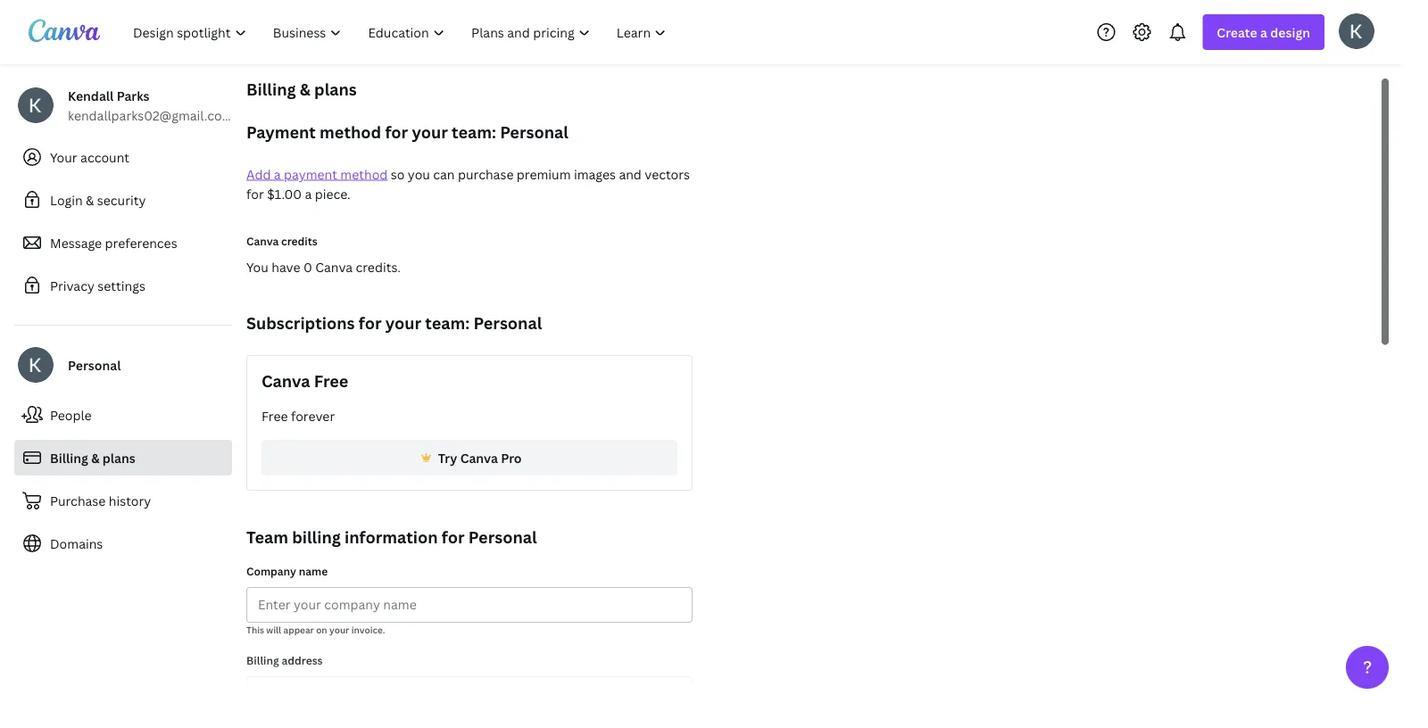 Task type: locate. For each thing, give the bounding box(es) containing it.
2 vertical spatial &
[[91, 450, 100, 467]]

credits.
[[356, 259, 401, 275]]

0 vertical spatial plans
[[314, 78, 357, 100]]

free
[[314, 370, 349, 392], [262, 408, 288, 425]]

1 vertical spatial your
[[386, 312, 422, 334]]

your
[[50, 149, 77, 166]]

purchase history link
[[14, 483, 232, 519]]

0 horizontal spatial a
[[274, 166, 281, 183]]

a right add
[[274, 166, 281, 183]]

canva right try on the left bottom of the page
[[460, 450, 498, 467]]

2 vertical spatial a
[[305, 185, 312, 202]]

subscriptions for your team: personal
[[246, 312, 542, 334]]

so you can purchase premium images and vectors for $1.00 a piece.
[[246, 166, 690, 202]]

0 vertical spatial your
[[412, 121, 448, 143]]

a for design
[[1261, 24, 1268, 41]]

for down the "credits."
[[359, 312, 382, 334]]

0 vertical spatial team:
[[452, 121, 496, 143]]

try
[[438, 450, 457, 467]]

address
[[282, 653, 323, 668]]

canva up "free forever"
[[262, 370, 310, 392]]

billing
[[292, 526, 341, 548]]

& right login
[[86, 192, 94, 209]]

for inside so you can purchase premium images and vectors for $1.00 a piece.
[[246, 185, 264, 202]]

& inside billing & plans link
[[91, 450, 100, 467]]

kendall parks image
[[1339, 13, 1375, 49]]

1 vertical spatial a
[[274, 166, 281, 183]]

canva free
[[262, 370, 349, 392]]

0 vertical spatial a
[[1261, 24, 1268, 41]]

1 vertical spatial plans
[[103, 450, 135, 467]]

login & security link
[[14, 182, 232, 218]]

2 vertical spatial billing
[[246, 653, 279, 668]]

a for payment
[[274, 166, 281, 183]]

name
[[299, 564, 328, 579]]

information
[[345, 526, 438, 548]]

team:
[[452, 121, 496, 143], [425, 312, 470, 334]]

method left so
[[341, 166, 388, 183]]

1 horizontal spatial plans
[[314, 78, 357, 100]]

plans
[[314, 78, 357, 100], [103, 450, 135, 467]]

billing & plans up payment
[[246, 78, 357, 100]]

& up payment
[[300, 78, 311, 100]]

2 horizontal spatial a
[[1261, 24, 1268, 41]]

for right information
[[442, 526, 465, 548]]

have
[[272, 259, 300, 275]]

top level navigation element
[[121, 14, 682, 50]]

method
[[320, 121, 381, 143], [341, 166, 388, 183]]

your down the "credits."
[[386, 312, 422, 334]]

your right on
[[330, 624, 349, 636]]

&
[[300, 78, 311, 100], [86, 192, 94, 209], [91, 450, 100, 467]]

billing & plans
[[246, 78, 357, 100], [50, 450, 135, 467]]

kendall
[[68, 87, 114, 104]]

your account link
[[14, 139, 232, 175]]

2 vertical spatial your
[[330, 624, 349, 636]]

for down add
[[246, 185, 264, 202]]

& inside login & security link
[[86, 192, 94, 209]]

a down payment
[[305, 185, 312, 202]]

1 vertical spatial &
[[86, 192, 94, 209]]

1 vertical spatial billing
[[50, 450, 88, 467]]

1 vertical spatial free
[[262, 408, 288, 425]]

canva
[[246, 234, 279, 248], [315, 259, 353, 275], [262, 370, 310, 392], [460, 450, 498, 467]]

0 vertical spatial free
[[314, 370, 349, 392]]

try canva pro
[[438, 450, 522, 467]]

on
[[316, 624, 327, 636]]

plans down people link
[[103, 450, 135, 467]]

free left forever
[[262, 408, 288, 425]]

canva credits
[[246, 234, 318, 248]]

& up purchase history
[[91, 450, 100, 467]]

a left design
[[1261, 24, 1268, 41]]

method up 'add a payment method' link at the top
[[320, 121, 381, 143]]

kendall parks kendallparks02@gmail.com
[[68, 87, 233, 124]]

your account
[[50, 149, 130, 166]]

0 vertical spatial billing & plans
[[246, 78, 357, 100]]

billing
[[246, 78, 296, 100], [50, 450, 88, 467], [246, 653, 279, 668]]

a inside dropdown button
[[1261, 24, 1268, 41]]

personal
[[500, 121, 569, 143], [474, 312, 542, 334], [68, 357, 121, 374], [469, 526, 537, 548]]

you
[[246, 259, 269, 275]]

your up you
[[412, 121, 448, 143]]

kendallparks02@gmail.com
[[68, 107, 233, 124]]

free up forever
[[314, 370, 349, 392]]

billing up payment
[[246, 78, 296, 100]]

message
[[50, 234, 102, 251]]

subscriptions
[[246, 312, 355, 334]]

plans up payment
[[314, 78, 357, 100]]

add a payment method link
[[246, 166, 388, 183]]

1 vertical spatial team:
[[425, 312, 470, 334]]

0 horizontal spatial plans
[[103, 450, 135, 467]]

invoice.
[[352, 624, 385, 636]]

privacy settings link
[[14, 268, 232, 304]]

vectors
[[645, 166, 690, 183]]

free forever
[[262, 408, 335, 425]]

purchase history
[[50, 492, 151, 509]]

1 horizontal spatial billing & plans
[[246, 78, 357, 100]]

a inside so you can purchase premium images and vectors for $1.00 a piece.
[[305, 185, 312, 202]]

a
[[1261, 24, 1268, 41], [274, 166, 281, 183], [305, 185, 312, 202]]

images
[[574, 166, 616, 183]]

canva up you
[[246, 234, 279, 248]]

billing down people
[[50, 450, 88, 467]]

payment
[[284, 166, 337, 183]]

0 horizontal spatial billing & plans
[[50, 450, 135, 467]]

billing & plans up purchase history
[[50, 450, 135, 467]]

1 horizontal spatial a
[[305, 185, 312, 202]]

billing down this
[[246, 653, 279, 668]]

your
[[412, 121, 448, 143], [386, 312, 422, 334], [330, 624, 349, 636]]

create a design button
[[1203, 14, 1325, 50]]

forever
[[291, 408, 335, 425]]

you
[[408, 166, 430, 183]]

1 vertical spatial method
[[341, 166, 388, 183]]

team
[[246, 526, 288, 548]]

privacy
[[50, 277, 95, 294]]

for
[[385, 121, 408, 143], [246, 185, 264, 202], [359, 312, 382, 334], [442, 526, 465, 548]]

account
[[80, 149, 130, 166]]



Task type: vqa. For each thing, say whether or not it's contained in the screenshot.
login & security at the top left of page
yes



Task type: describe. For each thing, give the bounding box(es) containing it.
privacy settings
[[50, 277, 145, 294]]

billing address
[[246, 653, 323, 668]]

parks
[[117, 87, 150, 104]]

create a design
[[1217, 24, 1311, 41]]

this
[[246, 624, 264, 636]]

credits
[[281, 234, 318, 248]]

$1.00
[[267, 185, 302, 202]]

create
[[1217, 24, 1258, 41]]

can
[[433, 166, 455, 183]]

company name
[[246, 564, 328, 579]]

1 horizontal spatial free
[[314, 370, 349, 392]]

canva right 0
[[315, 259, 353, 275]]

appear
[[284, 624, 314, 636]]

domains link
[[14, 526, 232, 562]]

so
[[391, 166, 405, 183]]

0 vertical spatial method
[[320, 121, 381, 143]]

1 vertical spatial billing & plans
[[50, 450, 135, 467]]

login & security
[[50, 192, 146, 209]]

billing & plans link
[[14, 440, 232, 476]]

history
[[109, 492, 151, 509]]

add a payment method
[[246, 166, 388, 183]]

0 vertical spatial billing
[[246, 78, 296, 100]]

preferences
[[105, 234, 177, 251]]

premium
[[517, 166, 571, 183]]

message preferences link
[[14, 225, 232, 261]]

login
[[50, 192, 83, 209]]

you have 0 canva credits.
[[246, 259, 401, 275]]

and
[[619, 166, 642, 183]]

domains
[[50, 535, 103, 552]]

& for billing & plans link
[[91, 450, 100, 467]]

pro
[[501, 450, 522, 467]]

try canva pro button
[[262, 440, 678, 476]]

Enter your company name text field
[[258, 588, 681, 622]]

add
[[246, 166, 271, 183]]

0 vertical spatial &
[[300, 78, 311, 100]]

people link
[[14, 397, 232, 433]]

purchase
[[458, 166, 514, 183]]

this will appear on your invoice.
[[246, 624, 385, 636]]

people
[[50, 407, 92, 424]]

will
[[266, 624, 281, 636]]

payment method for your team: personal
[[246, 121, 569, 143]]

message preferences
[[50, 234, 177, 251]]

security
[[97, 192, 146, 209]]

payment
[[246, 121, 316, 143]]

for up so
[[385, 121, 408, 143]]

0
[[304, 259, 312, 275]]

0 horizontal spatial free
[[262, 408, 288, 425]]

design
[[1271, 24, 1311, 41]]

settings
[[98, 277, 145, 294]]

& for login & security link on the left top of the page
[[86, 192, 94, 209]]

canva inside button
[[460, 450, 498, 467]]

piece.
[[315, 185, 351, 202]]

purchase
[[50, 492, 106, 509]]

company
[[246, 564, 296, 579]]

team billing information for personal
[[246, 526, 537, 548]]



